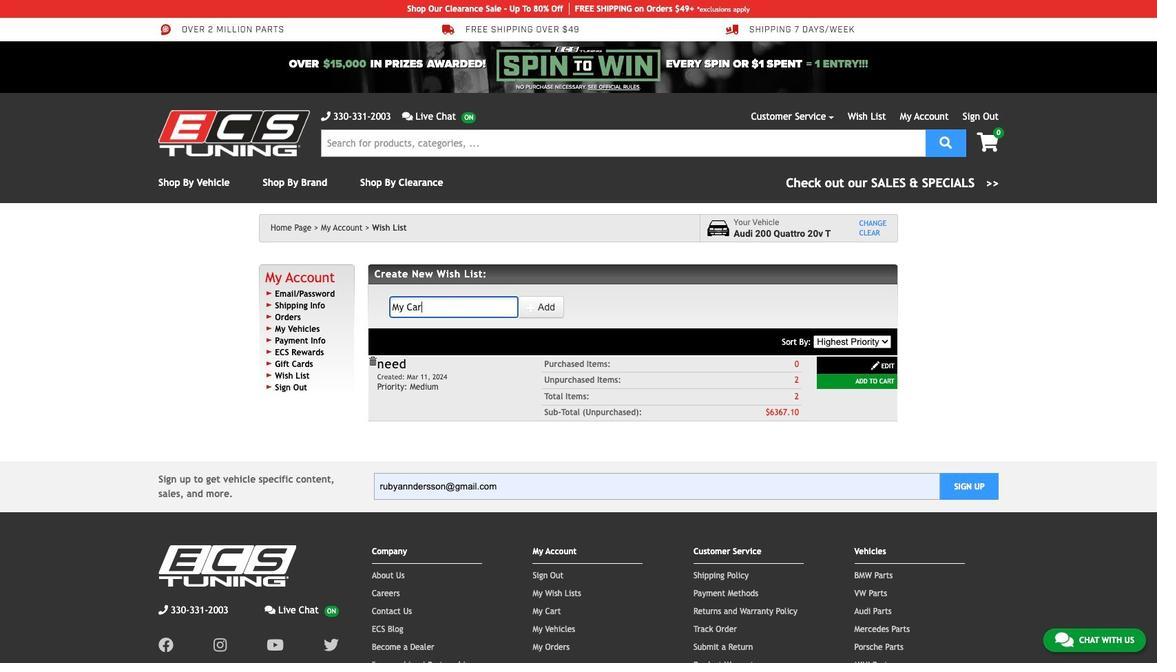 Task type: describe. For each thing, give the bounding box(es) containing it.
Search text field
[[321, 130, 926, 157]]

search image
[[940, 136, 953, 149]]

e.g. Brian's S4, Garry's BMW E92...etc text field
[[389, 296, 519, 318]]

youtube logo image
[[267, 638, 284, 653]]

1 ecs tuning image from the top
[[159, 110, 310, 156]]

phone image
[[321, 112, 331, 121]]

phone image
[[159, 605, 168, 615]]

shopping cart image
[[978, 133, 999, 152]]

1 horizontal spatial white image
[[871, 361, 881, 371]]



Task type: vqa. For each thing, say whether or not it's contained in the screenshot.
the rightmost comments Image
yes



Task type: locate. For each thing, give the bounding box(es) containing it.
delete image
[[368, 357, 377, 367]]

2 ecs tuning image from the top
[[159, 546, 296, 587]]

0 vertical spatial white image
[[526, 303, 536, 313]]

1 vertical spatial white image
[[871, 361, 881, 371]]

Email email field
[[374, 474, 941, 500]]

instagram logo image
[[214, 638, 227, 653]]

1 vertical spatial comments image
[[265, 605, 276, 615]]

white image
[[526, 303, 536, 313], [871, 361, 881, 371]]

twitter logo image
[[324, 638, 339, 653]]

ecs tuning 'spin to win' contest logo image
[[497, 47, 661, 81]]

1 horizontal spatial comments image
[[402, 112, 413, 121]]

comments image for phone icon
[[265, 605, 276, 615]]

facebook logo image
[[159, 638, 174, 653]]

0 vertical spatial comments image
[[402, 112, 413, 121]]

comments image for phone image
[[402, 112, 413, 121]]

comments image
[[402, 112, 413, 121], [265, 605, 276, 615]]

0 horizontal spatial white image
[[526, 303, 536, 313]]

0 horizontal spatial comments image
[[265, 605, 276, 615]]

0 vertical spatial ecs tuning image
[[159, 110, 310, 156]]

1 vertical spatial ecs tuning image
[[159, 546, 296, 587]]

ecs tuning image
[[159, 110, 310, 156], [159, 546, 296, 587]]



